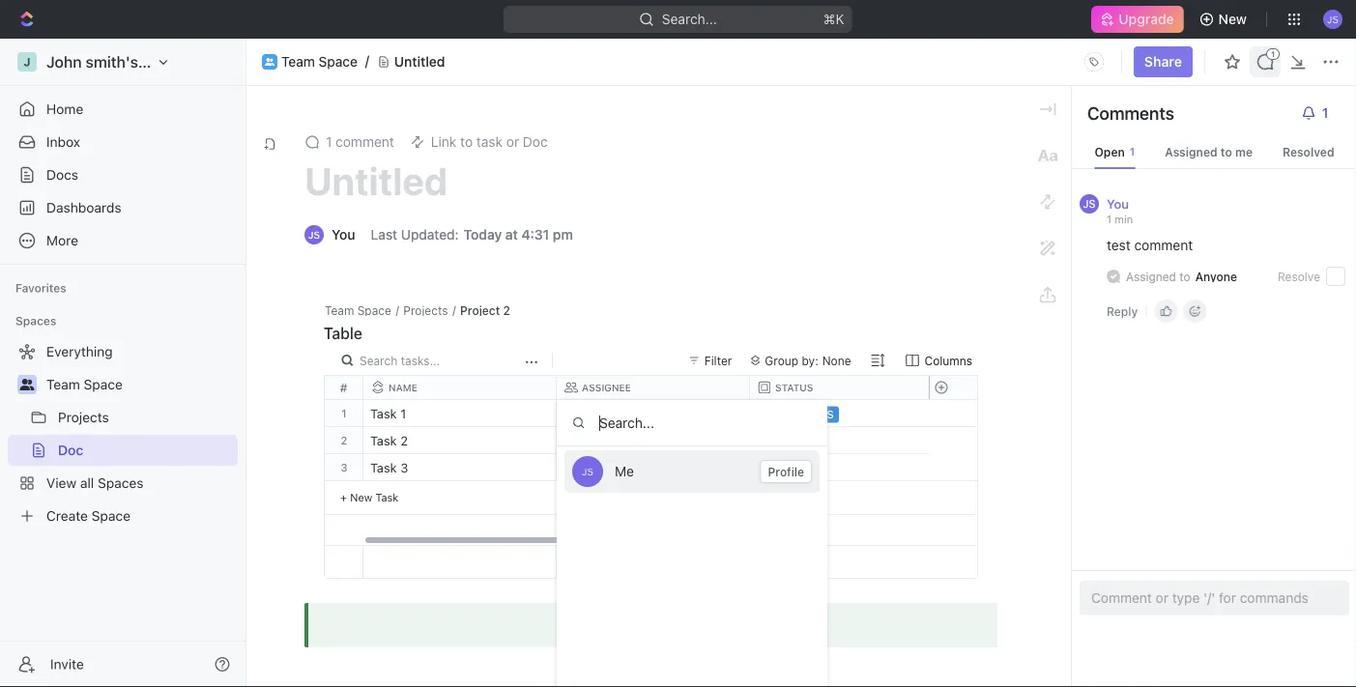 Task type: locate. For each thing, give the bounding box(es) containing it.
4 cell from the top
[[557, 546, 750, 578]]

1 vertical spatial team space link
[[46, 369, 234, 400]]

2 left 'task 2'
[[341, 434, 348, 447]]

assigned to anyone
[[1127, 270, 1238, 283]]

new inside new button
[[1219, 11, 1247, 27]]

1
[[1272, 50, 1276, 59], [1323, 105, 1329, 121], [326, 134, 332, 150], [1130, 146, 1136, 158], [1107, 213, 1112, 225], [401, 407, 406, 421], [342, 407, 347, 420]]

tree inside sidebar "navigation"
[[8, 337, 238, 532]]

team space link
[[281, 54, 358, 70], [46, 369, 234, 400]]

/
[[396, 304, 399, 317], [452, 304, 456, 317]]

0 horizontal spatial team space link
[[46, 369, 234, 400]]

anyone button
[[1191, 270, 1238, 283]]

workspace
[[142, 53, 222, 71]]

0 horizontal spatial comment
[[336, 134, 394, 150]]

assigned
[[1165, 145, 1218, 159], [1127, 270, 1177, 283]]

doc link
[[58, 435, 234, 466]]

1 to do cell from the top
[[750, 427, 944, 454]]

0 vertical spatial doc
[[523, 134, 548, 150]]

cell up "me"
[[557, 427, 750, 454]]

sidebar navigation
[[0, 39, 250, 688]]

1 horizontal spatial team space link
[[281, 54, 358, 70]]

task for task 1
[[370, 407, 397, 421]]

space up table
[[358, 304, 392, 317]]

press space to select this row. row containing task 2
[[364, 427, 1331, 454]]

team inside the team space / projects / project 2 table
[[325, 304, 354, 317]]

spaces up create space link
[[98, 475, 144, 491]]

to for me
[[1221, 145, 1233, 159]]

team space / projects / project 2 table
[[324, 304, 511, 343]]

team
[[281, 54, 315, 70], [325, 304, 354, 317], [46, 377, 80, 393]]

j
[[24, 55, 31, 69]]

1 vertical spatial to do cell
[[750, 454, 944, 481]]

0 vertical spatial team space
[[281, 54, 358, 70]]

1 inside "dropdown button"
[[1323, 105, 1329, 121]]

task
[[370, 407, 397, 421], [370, 434, 397, 448], [370, 461, 397, 475], [376, 491, 399, 504]]

1 vertical spatial doc
[[58, 442, 83, 458]]

by:
[[802, 354, 819, 367]]

projects
[[404, 304, 448, 317], [58, 410, 109, 425]]

0 vertical spatial new
[[1219, 11, 1247, 27]]

1 row group from the left
[[325, 400, 364, 515]]

1 vertical spatial spaces
[[98, 475, 144, 491]]

team space link right user group icon
[[281, 54, 358, 70]]

1 horizontal spatial 3
[[401, 461, 408, 475]]

name column header
[[364, 376, 561, 399]]

0 horizontal spatial 2
[[341, 434, 348, 447]]

you left the last
[[332, 227, 355, 243]]

team space link for user group icon
[[281, 54, 358, 70]]

1 horizontal spatial new
[[1219, 11, 1247, 27]]

to for task
[[460, 134, 473, 150]]

1 horizontal spatial spaces
[[98, 475, 144, 491]]

0 vertical spatial you
[[1107, 196, 1129, 211]]

team space link for user group image
[[46, 369, 234, 400]]

profile
[[768, 465, 805, 479]]

1 horizontal spatial you
[[1107, 196, 1129, 211]]

table
[[324, 324, 362, 343]]

0 vertical spatial team
[[281, 54, 315, 70]]

group by: none
[[765, 354, 851, 367]]

cell down assignee dropdown button
[[557, 400, 750, 426]]

cell for task 1
[[557, 400, 750, 426]]

1 vertical spatial comment
[[1135, 237, 1193, 253]]

you up min
[[1107, 196, 1129, 211]]

row group containing task 1
[[364, 400, 1331, 545]]

project
[[460, 304, 500, 317]]

2 inside press space to select this row. row
[[401, 434, 408, 448]]

create space link
[[8, 501, 234, 532]]

2 horizontal spatial team
[[325, 304, 354, 317]]

untitled up the link
[[394, 54, 445, 70]]

js left the last
[[308, 229, 320, 240]]

1 vertical spatial team
[[325, 304, 354, 317]]

0 horizontal spatial team
[[46, 377, 80, 393]]

1 vertical spatial projects
[[58, 410, 109, 425]]

untitled
[[394, 54, 445, 70], [305, 158, 448, 204]]

1 horizontal spatial /
[[452, 304, 456, 317]]

group
[[765, 354, 799, 367]]

0 vertical spatial to do
[[762, 436, 796, 448]]

2
[[503, 304, 511, 317], [401, 434, 408, 448], [341, 434, 348, 447]]

0 horizontal spatial new
[[350, 491, 373, 504]]

to
[[460, 134, 473, 150], [1221, 145, 1233, 159], [1180, 270, 1191, 283], [762, 436, 777, 448], [762, 463, 777, 475]]

2 inside the 1 2 3
[[341, 434, 348, 447]]

2 / from the left
[[452, 304, 456, 317]]

1 horizontal spatial team space
[[281, 54, 358, 70]]

tree containing everything
[[8, 337, 238, 532]]

to do cell for task 3
[[750, 454, 944, 481]]

new right upgrade at right top
[[1219, 11, 1247, 27]]

smith's
[[86, 53, 138, 71]]

0 vertical spatial comment
[[336, 134, 394, 150]]

cell down search... text box
[[557, 454, 750, 481]]

2 row group from the left
[[364, 400, 1331, 545]]

last updated: today at 4:31 pm
[[371, 227, 573, 243]]

1 vertical spatial do
[[780, 463, 796, 475]]

#
[[340, 381, 347, 395]]

1 horizontal spatial comment
[[1135, 237, 1193, 253]]

1 horizontal spatial 2
[[401, 434, 408, 448]]

js
[[1328, 13, 1339, 24], [1083, 198, 1096, 210], [308, 229, 320, 240], [582, 466, 594, 477]]

1 button
[[1294, 98, 1342, 129]]

assigned left me
[[1165, 145, 1218, 159]]

2 to do from the top
[[762, 463, 796, 475]]

cell
[[557, 400, 750, 426], [557, 427, 750, 454], [557, 454, 750, 481], [557, 546, 750, 578]]

task for task 2
[[370, 434, 397, 448]]

open
[[1095, 145, 1125, 159]]

team space right user group icon
[[281, 54, 358, 70]]

team right user group image
[[46, 377, 80, 393]]

2 cell from the top
[[557, 427, 750, 454]]

untitled down 1 comment
[[305, 158, 448, 204]]

1 do from the top
[[780, 436, 796, 448]]

/ left project
[[452, 304, 456, 317]]

2 for task 2
[[401, 434, 408, 448]]

columns
[[925, 354, 973, 368]]

press space to select this row. row containing 3
[[325, 454, 364, 482]]

3 cell from the top
[[557, 454, 750, 481]]

team space inside sidebar "navigation"
[[46, 377, 123, 393]]

1 horizontal spatial team
[[281, 54, 315, 70]]

comment left the link
[[336, 134, 394, 150]]

team up table
[[325, 304, 354, 317]]

team for team space link associated with user group icon
[[281, 54, 315, 70]]

0 horizontal spatial team space
[[46, 377, 123, 393]]

1 vertical spatial team space
[[46, 377, 123, 393]]

reply
[[1107, 305, 1138, 318]]

0 vertical spatial do
[[780, 436, 796, 448]]

1 vertical spatial you
[[332, 227, 355, 243]]

1 horizontal spatial projects
[[404, 304, 448, 317]]

team for user group image team space link
[[46, 377, 80, 393]]

comment for test comment
[[1135, 237, 1193, 253]]

projects up all
[[58, 410, 109, 425]]

1 to do from the top
[[762, 436, 796, 448]]

new
[[1219, 11, 1247, 27], [350, 491, 373, 504]]

to inside dropdown button
[[460, 134, 473, 150]]

to do cell
[[750, 427, 944, 454], [750, 454, 944, 481]]

2 vertical spatial team
[[46, 377, 80, 393]]

you for you 1 min
[[1107, 196, 1129, 211]]

0 horizontal spatial you
[[332, 227, 355, 243]]

team space link up projects link on the bottom
[[46, 369, 234, 400]]

3 down 'task 2'
[[401, 461, 408, 475]]

assigned down the test comment
[[1127, 270, 1177, 283]]

do
[[780, 436, 796, 448], [780, 463, 796, 475]]

none
[[823, 354, 851, 367]]

assignee column header
[[557, 376, 754, 399]]

spaces down favorites
[[15, 314, 56, 328]]

0 horizontal spatial /
[[396, 304, 399, 317]]

tree
[[8, 337, 238, 532]]

space down everything link
[[84, 377, 123, 393]]

space right user group icon
[[319, 54, 358, 70]]

js left "me"
[[582, 466, 594, 477]]

team space down everything
[[46, 377, 123, 393]]

1 vertical spatial to do
[[762, 463, 796, 475]]

create space
[[46, 508, 131, 524]]

more button
[[8, 225, 238, 256]]

team inside sidebar "navigation"
[[46, 377, 80, 393]]

last
[[371, 227, 397, 243]]

task
[[477, 134, 503, 150]]

team right user group icon
[[281, 54, 315, 70]]

task down the task 1
[[370, 434, 397, 448]]

spaces
[[15, 314, 56, 328], [98, 475, 144, 491]]

0 horizontal spatial doc
[[58, 442, 83, 458]]

space inside the team space / projects / project 2 table
[[358, 304, 392, 317]]

docs
[[46, 167, 78, 183]]

1 vertical spatial new
[[350, 491, 373, 504]]

0 horizontal spatial projects
[[58, 410, 109, 425]]

0 vertical spatial to do cell
[[750, 427, 944, 454]]

cell down "me"
[[557, 546, 750, 578]]

press space to select this row. row containing task 3
[[364, 454, 1331, 482]]

row
[[364, 376, 1331, 399]]

2 do from the top
[[780, 463, 796, 475]]

doc right or
[[523, 134, 548, 150]]

0 vertical spatial team space link
[[281, 54, 358, 70]]

2 right project
[[503, 304, 511, 317]]

task down 'task 2'
[[370, 461, 397, 475]]

assigned for assigned to me
[[1165, 145, 1218, 159]]

task 3
[[370, 461, 408, 475]]

2 to do cell from the top
[[750, 454, 944, 481]]

to do for task 3
[[762, 463, 796, 475]]

doc up view
[[58, 442, 83, 458]]

in
[[762, 409, 773, 421]]

1 / from the left
[[396, 304, 399, 317]]

cell for task 2
[[557, 427, 750, 454]]

task up 'task 2'
[[370, 407, 397, 421]]

/ up search tasks...
[[396, 304, 399, 317]]

0 vertical spatial assigned
[[1165, 145, 1218, 159]]

you
[[1107, 196, 1129, 211], [332, 227, 355, 243]]

0 vertical spatial projects
[[404, 304, 448, 317]]

3 left task 3
[[341, 461, 348, 474]]

search...
[[662, 11, 717, 27]]

new down task 3
[[350, 491, 373, 504]]

resolve
[[1278, 270, 1321, 283]]

to for anyone
[[1180, 270, 1191, 283]]

task down task 3
[[376, 491, 399, 504]]

comment for 1 comment
[[336, 134, 394, 150]]

team space
[[281, 54, 358, 70], [46, 377, 123, 393]]

create
[[46, 508, 88, 524]]

2 up task 3
[[401, 434, 408, 448]]

task 1
[[370, 407, 406, 421]]

row group
[[325, 400, 364, 515], [364, 400, 1331, 545], [929, 400, 978, 515]]

press space to select this row. row
[[325, 400, 364, 427], [364, 400, 1331, 427], [929, 400, 978, 427], [325, 427, 364, 454], [364, 427, 1331, 454], [929, 427, 978, 454], [325, 454, 364, 482], [364, 454, 1331, 482], [929, 454, 978, 482], [364, 546, 1331, 579], [929, 546, 978, 579]]

projects up tasks...
[[404, 304, 448, 317]]

comment
[[336, 134, 394, 150], [1135, 237, 1193, 253]]

you inside the 'you 1 min'
[[1107, 196, 1129, 211]]

2 horizontal spatial 2
[[503, 304, 511, 317]]

status button
[[750, 381, 944, 395]]

js up 1 "dropdown button"
[[1328, 13, 1339, 24]]

filter button
[[681, 349, 740, 372]]

1 horizontal spatial doc
[[523, 134, 548, 150]]

space
[[319, 54, 358, 70], [358, 304, 392, 317], [84, 377, 123, 393], [92, 508, 131, 524]]

favorites
[[15, 281, 66, 295]]

assignee
[[582, 382, 631, 393]]

comment up assigned to anyone
[[1135, 237, 1193, 253]]

1 vertical spatial assigned
[[1127, 270, 1177, 283]]

0 horizontal spatial spaces
[[15, 314, 56, 328]]

1 cell from the top
[[557, 400, 750, 426]]

3 row group from the left
[[929, 400, 978, 515]]

grid
[[325, 376, 1331, 579]]

progress
[[776, 409, 834, 421]]



Task type: describe. For each thing, give the bounding box(es) containing it.
2 inside the team space / projects / project 2 table
[[503, 304, 511, 317]]

dashboards
[[46, 200, 121, 216]]

1 vertical spatial untitled
[[305, 158, 448, 204]]

1 inside the 1 2 3
[[342, 407, 347, 420]]

me
[[1236, 145, 1253, 159]]

1 inside open 1
[[1130, 146, 1136, 158]]

in progress cell
[[750, 400, 944, 426]]

do for task 3
[[780, 463, 796, 475]]

home
[[46, 101, 83, 117]]

john smith's workspace
[[46, 53, 222, 71]]

john
[[46, 53, 82, 71]]

tasks...
[[401, 354, 440, 367]]

1 2 3
[[341, 407, 348, 474]]

link
[[431, 134, 457, 150]]

doc inside dropdown button
[[523, 134, 548, 150]]

open 1
[[1095, 145, 1136, 159]]

view
[[46, 475, 77, 491]]

home link
[[8, 94, 238, 125]]

user group image
[[20, 379, 34, 391]]

4:31
[[522, 227, 549, 243]]

assignee button
[[557, 381, 750, 395]]

press space to select this row. row containing task 1
[[364, 400, 1331, 427]]

pm
[[553, 227, 573, 243]]

⌘k
[[824, 11, 845, 27]]

0 vertical spatial spaces
[[15, 314, 56, 328]]

cell for task 3
[[557, 454, 750, 481]]

0 horizontal spatial 3
[[341, 461, 348, 474]]

name
[[389, 382, 418, 393]]

team space for team space link associated with user group icon
[[281, 54, 358, 70]]

task for task 3
[[370, 461, 397, 475]]

share
[[1145, 54, 1183, 70]]

link to task or doc
[[431, 134, 548, 150]]

updated:
[[401, 227, 459, 243]]

search
[[360, 354, 398, 367]]

upgrade
[[1119, 11, 1174, 27]]

min
[[1115, 213, 1134, 225]]

name button
[[364, 381, 557, 395]]

everything
[[46, 344, 113, 360]]

anyone
[[1196, 270, 1238, 283]]

projects link
[[58, 402, 234, 433]]

docs link
[[8, 160, 238, 190]]

new button
[[1192, 4, 1259, 35]]

task 2
[[370, 434, 408, 448]]

new for new task
[[350, 491, 373, 504]]

test comment
[[1107, 237, 1193, 253]]

assigned to me
[[1165, 145, 1253, 159]]

1 inside the 'you 1 min'
[[1107, 213, 1112, 225]]

inbox link
[[8, 127, 238, 158]]

or
[[507, 134, 519, 150]]

everything link
[[8, 337, 234, 367]]

in progress
[[762, 409, 834, 421]]

do for task 2
[[780, 436, 796, 448]]

press space to select this row. row containing 1
[[325, 400, 364, 427]]

at
[[506, 227, 518, 243]]

grid containing task 1
[[325, 376, 1331, 579]]

Search... text field
[[557, 400, 828, 447]]

row group containing 1 2 3
[[325, 400, 364, 515]]

js inside dropdown button
[[1328, 13, 1339, 24]]

upgrade link
[[1092, 6, 1184, 33]]

js button
[[1318, 4, 1349, 35]]

today
[[464, 227, 502, 243]]

doc inside 'link'
[[58, 442, 83, 458]]

favorites button
[[8, 277, 74, 300]]

view all spaces link
[[8, 468, 234, 499]]

columns button
[[892, 349, 979, 372]]

press space to select this row. row containing 2
[[325, 427, 364, 454]]

filter
[[705, 354, 732, 367]]

profile button
[[760, 460, 812, 483]]

link to task or doc button
[[402, 129, 556, 156]]

me
[[615, 464, 634, 480]]

dashboards link
[[8, 192, 238, 223]]

resolved
[[1283, 145, 1335, 159]]

test
[[1107, 237, 1131, 253]]

new task
[[350, 491, 399, 504]]

space down view all spaces link
[[92, 508, 131, 524]]

0 vertical spatial untitled
[[394, 54, 445, 70]]

2 for 1 2 3
[[341, 434, 348, 447]]

you 1 min
[[1107, 196, 1134, 225]]

projects inside sidebar "navigation"
[[58, 410, 109, 425]]

more
[[46, 233, 78, 249]]

view all spaces
[[46, 475, 144, 491]]

js left the 'you 1 min'
[[1083, 198, 1096, 210]]

search tasks...
[[360, 354, 440, 367]]

comments
[[1088, 102, 1175, 123]]

john smith's workspace, , element
[[17, 52, 37, 72]]

to do for task 2
[[762, 436, 796, 448]]

inbox
[[46, 134, 80, 150]]

assigned for assigned to anyone
[[1127, 270, 1177, 283]]

projects inside the team space / projects / project 2 table
[[404, 304, 448, 317]]

new for new
[[1219, 11, 1247, 27]]

team space for user group image team space link
[[46, 377, 123, 393]]

1 comment
[[326, 134, 394, 150]]

status
[[776, 382, 814, 393]]

Search tasks... text field
[[360, 347, 520, 374]]

user group image
[[265, 58, 275, 66]]

you for you
[[332, 227, 355, 243]]

invite
[[50, 657, 84, 673]]

all
[[80, 475, 94, 491]]

dropdown menu image
[[1079, 46, 1110, 77]]

row containing name
[[364, 376, 1331, 399]]

to do cell for task 2
[[750, 427, 944, 454]]



Task type: vqa. For each thing, say whether or not it's contained in the screenshot.
apps? ANY
no



